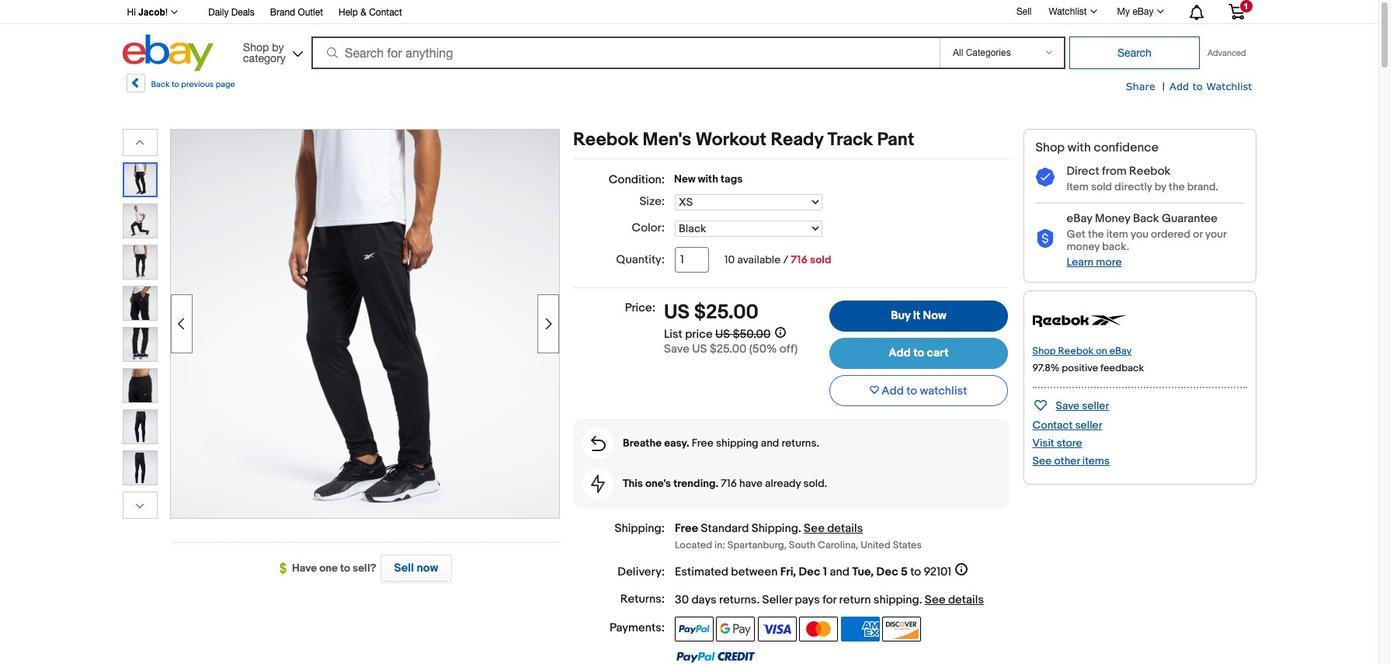 Task type: locate. For each thing, give the bounding box(es) containing it.
dec
[[799, 564, 821, 579], [876, 564, 898, 579]]

direct
[[1067, 164, 1099, 179]]

sell
[[1017, 6, 1032, 17], [394, 561, 414, 575]]

shop left confidence
[[1036, 141, 1065, 155]]

seller inside contact seller visit store see other items
[[1075, 419, 1102, 432]]

dollar sign image
[[280, 562, 292, 575]]

0 horizontal spatial the
[[1088, 227, 1104, 241]]

0 horizontal spatial see
[[804, 521, 825, 536]]

reebok men's workout ready track pant
[[573, 129, 914, 151]]

2 horizontal spatial us
[[715, 327, 730, 342]]

1 vertical spatial back
[[1133, 211, 1159, 226]]

Search for anything text field
[[314, 38, 937, 68]]

paypal image
[[675, 616, 714, 641]]

1 vertical spatial with
[[698, 172, 718, 186]]

reebok up directly
[[1129, 164, 1171, 179]]

ebay up feedback
[[1110, 345, 1132, 357]]

10
[[725, 253, 735, 266]]

visit
[[1033, 436, 1054, 450]]

716 for sold
[[791, 253, 808, 266]]

with details__icon image left breathe
[[591, 436, 605, 451]]

see down the 92101
[[925, 592, 946, 607]]

0 vertical spatial back
[[151, 79, 170, 89]]

1 vertical spatial details
[[948, 592, 984, 607]]

save us $25.00 (50% off)
[[664, 342, 798, 356]]

add right |
[[1170, 80, 1189, 92]]

my
[[1117, 6, 1130, 17]]

0 vertical spatial shop
[[243, 41, 269, 53]]

the left brand.
[[1169, 180, 1185, 193]]

with details__icon image left get at right top
[[1036, 229, 1054, 248]]

0 vertical spatial the
[[1169, 180, 1185, 193]]

store
[[1057, 436, 1082, 450]]

shop down deals
[[243, 41, 269, 53]]

with details__icon image
[[1036, 168, 1054, 187], [1036, 229, 1054, 248], [591, 436, 605, 451], [591, 475, 605, 493]]

/
[[783, 253, 788, 266]]

1 vertical spatial reebok
[[1129, 164, 1171, 179]]

see down visit
[[1033, 454, 1052, 467]]

contact right &
[[369, 7, 402, 18]]

see inside "free standard shipping . see details located in: spartanburg, south carolina, united states"
[[804, 521, 825, 536]]

daily deals
[[208, 7, 255, 18]]

share button
[[1126, 79, 1156, 94]]

shop by category banner
[[118, 0, 1256, 75]]

seller inside button
[[1082, 399, 1109, 412]]

1 horizontal spatial watchlist
[[1206, 80, 1252, 92]]

ebay
[[1133, 6, 1154, 17], [1067, 211, 1092, 226], [1110, 345, 1132, 357]]

1 horizontal spatial save
[[1056, 399, 1080, 412]]

. up "south"
[[798, 521, 801, 536]]

1 vertical spatial shipping
[[874, 592, 919, 607]]

picture 22 of 41 image
[[123, 287, 156, 320]]

2 dec from the left
[[876, 564, 898, 579]]

1 vertical spatial add
[[889, 346, 911, 360]]

1 horizontal spatial dec
[[876, 564, 898, 579]]

1 up the advanced link
[[1244, 2, 1248, 11]]

0 horizontal spatial dec
[[799, 564, 821, 579]]

sell now link
[[376, 555, 452, 582]]

jacob
[[138, 7, 165, 18]]

by
[[272, 41, 284, 53], [1155, 180, 1166, 193]]

seller
[[1082, 399, 1109, 412], [1075, 419, 1102, 432]]

shop reebok on ebay link
[[1033, 345, 1132, 357]]

ordered
[[1151, 227, 1191, 241]]

1 horizontal spatial see details link
[[925, 592, 984, 607]]

watchlist right sell link
[[1049, 6, 1087, 17]]

shop inside shop by category
[[243, 41, 269, 53]]

. left seller
[[757, 592, 760, 607]]

it
[[913, 308, 921, 323]]

with right new
[[698, 172, 718, 186]]

us right the price
[[715, 327, 730, 342]]

0 horizontal spatial save
[[664, 342, 690, 356]]

$25.00 left (50%
[[710, 342, 747, 356]]

shop for shop by category
[[243, 41, 269, 53]]

1 horizontal spatial 716
[[791, 253, 808, 266]]

ebay up get at right top
[[1067, 211, 1092, 226]]

contact
[[369, 7, 402, 18], [1033, 419, 1073, 432]]

. inside "free standard shipping . see details located in: spartanburg, south carolina, united states"
[[798, 521, 801, 536]]

1 horizontal spatial details
[[948, 592, 984, 607]]

save up contact seller link
[[1056, 399, 1080, 412]]

seller down save seller
[[1075, 419, 1102, 432]]

back to previous page
[[151, 79, 235, 89]]

between
[[731, 564, 778, 579]]

add inside add to watchlist button
[[882, 383, 904, 398]]

one
[[319, 562, 338, 575]]

2 vertical spatial ebay
[[1110, 345, 1132, 357]]

shop for shop reebok on ebay
[[1033, 345, 1056, 357]]

0 horizontal spatial contact
[[369, 7, 402, 18]]

items
[[1082, 454, 1110, 467]]

sold right '/'
[[810, 253, 831, 266]]

0 vertical spatial $25.00
[[694, 301, 759, 325]]

details down the 92101
[[948, 592, 984, 607]]

30
[[675, 592, 689, 607]]

$25.00 up list price us $50.00
[[694, 301, 759, 325]]

1 horizontal spatial us
[[692, 342, 707, 356]]

free standard shipping . see details located in: spartanburg, south carolina, united states
[[675, 521, 922, 551]]

shipping down the 5
[[874, 592, 919, 607]]

see up "south"
[[804, 521, 825, 536]]

the inside the ebay money back guarantee get the item you ordered or your money back. learn more
[[1088, 227, 1104, 241]]

0 vertical spatial 1
[[1244, 2, 1248, 11]]

$25.00
[[694, 301, 759, 325], [710, 342, 747, 356]]

1 vertical spatial the
[[1088, 227, 1104, 241]]

see details link down the 92101
[[925, 592, 984, 607]]

sell for sell now
[[394, 561, 414, 575]]

ready
[[771, 129, 823, 151]]

shop by category
[[243, 41, 286, 64]]

add down buy
[[889, 346, 911, 360]]

0 vertical spatial see
[[1033, 454, 1052, 467]]

0 horizontal spatial watchlist
[[1049, 6, 1087, 17]]

0 horizontal spatial sell
[[394, 561, 414, 575]]

0 vertical spatial by
[[272, 41, 284, 53]]

dec left the 5
[[876, 564, 898, 579]]

1 dec from the left
[[799, 564, 821, 579]]

. for shipping
[[798, 521, 801, 536]]

2 vertical spatial see
[[925, 592, 946, 607]]

estimated
[[675, 564, 729, 579]]

1 vertical spatial and
[[830, 564, 850, 579]]

0 horizontal spatial 1
[[823, 564, 827, 579]]

picture 23 of 41 image
[[123, 328, 156, 361]]

save seller
[[1056, 399, 1109, 412]]

716 right '/'
[[791, 253, 808, 266]]

to right 'one'
[[340, 562, 350, 575]]

1 horizontal spatial ebay
[[1110, 345, 1132, 357]]

0 vertical spatial sell
[[1017, 6, 1032, 17]]

0 vertical spatial sold
[[1091, 180, 1112, 193]]

category
[[243, 52, 286, 64]]

with details__icon image for ebay money back guarantee
[[1036, 229, 1054, 248]]

on
[[1096, 345, 1107, 357]]

0 vertical spatial seller
[[1082, 399, 1109, 412]]

sold for from
[[1091, 180, 1112, 193]]

. up discover image
[[919, 592, 922, 607]]

free right easy.
[[692, 436, 714, 450]]

to inside button
[[907, 383, 917, 398]]

1
[[1244, 2, 1248, 11], [823, 564, 827, 579]]

1 horizontal spatial sell
[[1017, 6, 1032, 17]]

0 horizontal spatial 716
[[721, 477, 737, 490]]

free inside "free standard shipping . see details located in: spartanburg, south carolina, united states"
[[675, 521, 698, 536]]

0 horizontal spatial with
[[698, 172, 718, 186]]

with details__icon image left this
[[591, 475, 605, 493]]

1 vertical spatial 1
[[823, 564, 827, 579]]

0 horizontal spatial reebok
[[573, 129, 639, 151]]

the
[[1169, 180, 1185, 193], [1088, 227, 1104, 241]]

breathe easy. free shipping and returns.
[[623, 436, 819, 450]]

(50%
[[749, 342, 777, 356]]

south
[[789, 539, 815, 551]]

1 vertical spatial see
[[804, 521, 825, 536]]

account navigation
[[118, 0, 1256, 24]]

days
[[692, 592, 717, 607]]

0 horizontal spatial by
[[272, 41, 284, 53]]

with details__icon image left item
[[1036, 168, 1054, 187]]

1 horizontal spatial see
[[925, 592, 946, 607]]

estimated between fri, dec 1 and tue, dec 5 to 92101
[[675, 564, 952, 579]]

with for new
[[698, 172, 718, 186]]

None submit
[[1069, 37, 1200, 69]]

save inside button
[[1056, 399, 1080, 412]]

1 vertical spatial 716
[[721, 477, 737, 490]]

sold down "from"
[[1091, 180, 1112, 193]]

0 vertical spatial details
[[827, 521, 863, 536]]

0 horizontal spatial see details link
[[804, 521, 863, 536]]

add inside "add to cart" link
[[889, 346, 911, 360]]

to left watchlist
[[907, 383, 917, 398]]

confidence
[[1094, 141, 1159, 155]]

sold inside direct from reebok item sold directly by the brand.
[[1091, 180, 1112, 193]]

1 vertical spatial seller
[[1075, 419, 1102, 432]]

716 left have
[[721, 477, 737, 490]]

the inside direct from reebok item sold directly by the brand.
[[1169, 180, 1185, 193]]

shipping
[[716, 436, 759, 450], [874, 592, 919, 607]]

deals
[[231, 7, 255, 18]]

see inside contact seller visit store see other items
[[1033, 454, 1052, 467]]

us right 'list'
[[692, 342, 707, 356]]

by inside direct from reebok item sold directly by the brand.
[[1155, 180, 1166, 193]]

with inside us $25.00 main content
[[698, 172, 718, 186]]

2 vertical spatial shop
[[1033, 345, 1056, 357]]

picture 25 of 41 image
[[123, 410, 156, 443]]

10 available / 716 sold
[[725, 253, 831, 266]]

reebok up condition:
[[573, 129, 639, 151]]

see details link
[[804, 521, 863, 536], [925, 592, 984, 607]]

watchlist inside share | add to watchlist
[[1206, 80, 1252, 92]]

back up you
[[1133, 211, 1159, 226]]

1 vertical spatial shop
[[1036, 141, 1065, 155]]

ebay inside account navigation
[[1133, 6, 1154, 17]]

this
[[623, 477, 643, 490]]

brand.
[[1187, 180, 1218, 193]]

1 up 30 days returns . seller pays for return shipping . see details
[[823, 564, 827, 579]]

97.8%
[[1033, 362, 1060, 374]]

and left tue,
[[830, 564, 850, 579]]

1 horizontal spatial the
[[1169, 180, 1185, 193]]

0 horizontal spatial details
[[827, 521, 863, 536]]

back
[[151, 79, 170, 89], [1133, 211, 1159, 226]]

716 for have
[[721, 477, 737, 490]]

0 horizontal spatial ebay
[[1067, 211, 1092, 226]]

free up located at the bottom of page
[[675, 521, 698, 536]]

2 vertical spatial reebok
[[1058, 345, 1094, 357]]

sell?
[[353, 562, 376, 575]]

97.8% positive feedback
[[1033, 362, 1144, 374]]

0 vertical spatial with
[[1068, 141, 1091, 155]]

with up direct
[[1068, 141, 1091, 155]]

by right directly
[[1155, 180, 1166, 193]]

return
[[839, 592, 871, 607]]

1 horizontal spatial with
[[1068, 141, 1091, 155]]

ebay right my
[[1133, 6, 1154, 17]]

positive
[[1062, 362, 1098, 374]]

back left previous
[[151, 79, 170, 89]]

save inside us $25.00 main content
[[664, 342, 690, 356]]

us up 'list'
[[664, 301, 690, 325]]

shop up 97.8%
[[1033, 345, 1056, 357]]

0 vertical spatial reebok
[[573, 129, 639, 151]]

see for other
[[1033, 454, 1052, 467]]

us $25.00
[[664, 301, 759, 325]]

page
[[216, 79, 235, 89]]

picture 24 of 41 image
[[123, 369, 156, 402]]

0 horizontal spatial .
[[757, 592, 760, 607]]

2 horizontal spatial reebok
[[1129, 164, 1171, 179]]

sold inside us $25.00 main content
[[810, 253, 831, 266]]

watchlist
[[920, 383, 967, 398]]

0 vertical spatial watchlist
[[1049, 6, 1087, 17]]

1 vertical spatial by
[[1155, 180, 1166, 193]]

0 vertical spatial ebay
[[1133, 6, 1154, 17]]

0 vertical spatial shipping
[[716, 436, 759, 450]]

1 horizontal spatial back
[[1133, 211, 1159, 226]]

1 horizontal spatial shipping
[[874, 592, 919, 607]]

0 vertical spatial add
[[1170, 80, 1189, 92]]

add to cart link
[[829, 338, 1008, 369]]

2 horizontal spatial .
[[919, 592, 922, 607]]

shop reebok on ebay
[[1033, 345, 1132, 357]]

states
[[893, 539, 922, 551]]

1 horizontal spatial by
[[1155, 180, 1166, 193]]

and
[[761, 436, 779, 450], [830, 564, 850, 579]]

none submit inside shop by category banner
[[1069, 37, 1200, 69]]

to right |
[[1193, 80, 1203, 92]]

sell inside account navigation
[[1017, 6, 1032, 17]]

save down the us $25.00
[[664, 342, 690, 356]]

contact up 'visit store' link
[[1033, 419, 1073, 432]]

reebok
[[573, 129, 639, 151], [1129, 164, 1171, 179], [1058, 345, 1094, 357]]

this one's trending. 716 have already sold.
[[623, 477, 827, 490]]

direct from reebok item sold directly by the brand.
[[1067, 164, 1218, 193]]

us $25.00 main content
[[573, 129, 1010, 664]]

the right get at right top
[[1088, 227, 1104, 241]]

1 vertical spatial watchlist
[[1206, 80, 1252, 92]]

save for save us $25.00 (50% off)
[[664, 342, 690, 356]]

1 vertical spatial contact
[[1033, 419, 1073, 432]]

0 vertical spatial save
[[664, 342, 690, 356]]

1 link
[[1219, 0, 1254, 23]]

1 vertical spatial save
[[1056, 399, 1080, 412]]

1 vertical spatial sell
[[394, 561, 414, 575]]

2 vertical spatial add
[[882, 383, 904, 398]]

sell left now at the bottom left
[[394, 561, 414, 575]]

1 vertical spatial sold
[[810, 253, 831, 266]]

google pay image
[[716, 616, 755, 641]]

1 horizontal spatial and
[[830, 564, 850, 579]]

reebok up positive
[[1058, 345, 1094, 357]]

with details__icon image for breathe easy.
[[591, 436, 605, 451]]

money
[[1067, 240, 1100, 253]]

details up carolina,
[[827, 521, 863, 536]]

0 vertical spatial contact
[[369, 7, 402, 18]]

1 vertical spatial ebay
[[1067, 211, 1092, 226]]

2 horizontal spatial ebay
[[1133, 6, 1154, 17]]

1 horizontal spatial 1
[[1244, 2, 1248, 11]]

share | add to watchlist
[[1126, 80, 1252, 93]]

picture 26 of 41 image
[[123, 451, 156, 485]]

dec right fri,
[[799, 564, 821, 579]]

add inside share | add to watchlist
[[1170, 80, 1189, 92]]

to right the 5
[[910, 564, 921, 579]]

shipping up this one's trending. 716 have already sold.
[[716, 436, 759, 450]]

shop with confidence
[[1036, 141, 1159, 155]]

seller up contact seller link
[[1082, 399, 1109, 412]]

1 inside us $25.00 main content
[[823, 564, 827, 579]]

visa image
[[758, 616, 797, 641]]

1 vertical spatial see details link
[[925, 592, 984, 607]]

free
[[692, 436, 714, 450], [675, 521, 698, 536]]

daily deals link
[[208, 5, 255, 22]]

1 horizontal spatial contact
[[1033, 419, 1073, 432]]

watchlist down the advanced link
[[1206, 80, 1252, 92]]

0 horizontal spatial and
[[761, 436, 779, 450]]

add down "add to cart" link
[[882, 383, 904, 398]]

us
[[664, 301, 690, 325], [715, 327, 730, 342], [692, 342, 707, 356]]

1 vertical spatial free
[[675, 521, 698, 536]]

and left returns.
[[761, 436, 779, 450]]

ebay money back guarantee get the item you ordered or your money back. learn more
[[1067, 211, 1226, 269]]

0 vertical spatial 716
[[791, 253, 808, 266]]

1 horizontal spatial .
[[798, 521, 801, 536]]

one's
[[645, 477, 671, 490]]

1 horizontal spatial sold
[[1091, 180, 1112, 193]]

0 vertical spatial and
[[761, 436, 779, 450]]

by down brand
[[272, 41, 284, 53]]

seller for save
[[1082, 399, 1109, 412]]

see details link up carolina,
[[804, 521, 863, 536]]

1 horizontal spatial reebok
[[1058, 345, 1094, 357]]

sell left watchlist link
[[1017, 6, 1032, 17]]

2 horizontal spatial see
[[1033, 454, 1052, 467]]

0 horizontal spatial sold
[[810, 253, 831, 266]]

.
[[798, 521, 801, 536], [757, 592, 760, 607], [919, 592, 922, 607]]



Task type: vqa. For each thing, say whether or not it's contained in the screenshot.
top SELL
yes



Task type: describe. For each thing, give the bounding box(es) containing it.
reebok men's workout ready track pant - picture 19 of 41 image
[[170, 130, 559, 518]]

have
[[292, 562, 317, 575]]

size
[[639, 194, 662, 209]]

save for save seller
[[1056, 399, 1080, 412]]

shipping
[[752, 521, 798, 536]]

list price us $50.00
[[664, 327, 771, 342]]

now
[[417, 561, 438, 575]]

back inside the ebay money back guarantee get the item you ordered or your money back. learn more
[[1133, 211, 1159, 226]]

save seller button
[[1033, 396, 1109, 414]]

quantity:
[[616, 252, 665, 267]]

brand
[[270, 7, 295, 18]]

daily
[[208, 7, 229, 18]]

buy it now
[[891, 308, 946, 323]]

add to watchlist link
[[1170, 79, 1252, 94]]

help
[[339, 7, 358, 18]]

add for add to cart
[[889, 346, 911, 360]]

back.
[[1102, 240, 1129, 253]]

brand outlet
[[270, 7, 323, 18]]

picture 21 of 41 image
[[123, 245, 156, 279]]

add for add to watchlist
[[882, 383, 904, 398]]

my ebay link
[[1109, 2, 1171, 21]]

item
[[1067, 180, 1089, 193]]

to inside share | add to watchlist
[[1193, 80, 1203, 92]]

hi
[[127, 7, 136, 18]]

returns
[[719, 592, 757, 607]]

reebok inside us $25.00 main content
[[573, 129, 639, 151]]

sell for sell
[[1017, 6, 1032, 17]]

men's
[[643, 129, 691, 151]]

returns:
[[620, 591, 665, 606]]

$50.00
[[733, 327, 771, 342]]

returns.
[[782, 436, 819, 450]]

picture 20 of 41 image
[[123, 204, 156, 238]]

my ebay
[[1117, 6, 1154, 17]]

spartanburg,
[[728, 539, 787, 551]]

share
[[1126, 80, 1156, 92]]

in:
[[715, 539, 725, 551]]

previous
[[181, 79, 214, 89]]

discover image
[[882, 616, 921, 641]]

more
[[1096, 255, 1122, 269]]

get
[[1067, 227, 1086, 241]]

seller for contact
[[1075, 419, 1102, 432]]

directly
[[1115, 180, 1152, 193]]

have
[[739, 477, 763, 490]]

easy.
[[664, 436, 689, 450]]

92101
[[924, 564, 952, 579]]

pant
[[877, 129, 914, 151]]

help & contact
[[339, 7, 402, 18]]

sold for available
[[810, 253, 831, 266]]

visit store link
[[1033, 436, 1082, 450]]

paypal credit image
[[675, 651, 756, 663]]

trending.
[[674, 477, 719, 490]]

0 horizontal spatial back
[[151, 79, 170, 89]]

contact inside account navigation
[[369, 7, 402, 18]]

guarantee
[[1162, 211, 1218, 226]]

contact inside contact seller visit store see other items
[[1033, 419, 1073, 432]]

with details__icon image for this one's trending.
[[591, 475, 605, 493]]

0 vertical spatial free
[[692, 436, 714, 450]]

pays
[[795, 592, 820, 607]]

watchlist link
[[1040, 2, 1104, 21]]

1 inside account navigation
[[1244, 2, 1248, 11]]

condition:
[[609, 172, 665, 187]]

0 vertical spatial see details link
[[804, 521, 863, 536]]

contact seller visit store see other items
[[1033, 419, 1110, 467]]

sold.
[[803, 477, 827, 490]]

standard
[[701, 521, 749, 536]]

0 horizontal spatial shipping
[[716, 436, 759, 450]]

list
[[664, 327, 683, 342]]

shipping:
[[615, 521, 665, 536]]

30 days returns . seller pays for return shipping . see details
[[675, 592, 984, 607]]

1 vertical spatial $25.00
[[710, 342, 747, 356]]

american express image
[[841, 616, 880, 641]]

back to previous page link
[[125, 74, 235, 98]]

with details__icon image for direct from reebok
[[1036, 168, 1054, 187]]

watchlist inside account navigation
[[1049, 6, 1087, 17]]

master card image
[[799, 616, 838, 641]]

see for details
[[804, 521, 825, 536]]

payments:
[[610, 620, 665, 635]]

with for shop
[[1068, 141, 1091, 155]]

sell link
[[1010, 6, 1039, 17]]

item direct from brand image
[[1033, 304, 1126, 337]]

picture 19 of 41 image
[[124, 164, 156, 196]]

|
[[1163, 80, 1165, 93]]

Quantity: text field
[[675, 247, 709, 273]]

reebok inside direct from reebok item sold directly by the brand.
[[1129, 164, 1171, 179]]

tue,
[[852, 564, 874, 579]]

0 horizontal spatial us
[[664, 301, 690, 325]]

united
[[861, 539, 891, 551]]

add to cart
[[889, 346, 949, 360]]

money
[[1095, 211, 1130, 226]]

&
[[361, 7, 366, 18]]

hi jacob !
[[127, 7, 168, 18]]

outlet
[[298, 7, 323, 18]]

add to watchlist
[[882, 383, 967, 398]]

shop for shop with confidence
[[1036, 141, 1065, 155]]

to left cart
[[913, 346, 924, 360]]

off)
[[780, 342, 798, 356]]

. for returns
[[757, 592, 760, 607]]

you
[[1131, 227, 1149, 241]]

breathe
[[623, 436, 662, 450]]

ebay inside the ebay money back guarantee get the item you ordered or your money back. learn more
[[1067, 211, 1092, 226]]

cart
[[927, 346, 949, 360]]

advanced
[[1208, 48, 1246, 57]]

fri,
[[780, 564, 796, 579]]

have one to sell?
[[292, 562, 376, 575]]

delivery:
[[618, 564, 665, 579]]

workout
[[695, 129, 767, 151]]

advanced link
[[1200, 37, 1254, 68]]

buy
[[891, 308, 911, 323]]

details inside "free standard shipping . see details located in: spartanburg, south carolina, united states"
[[827, 521, 863, 536]]

by inside shop by category
[[272, 41, 284, 53]]

shop by category button
[[236, 35, 306, 68]]

to left previous
[[172, 79, 179, 89]]

price
[[685, 327, 713, 342]]

track
[[827, 129, 873, 151]]

from
[[1102, 164, 1127, 179]]



